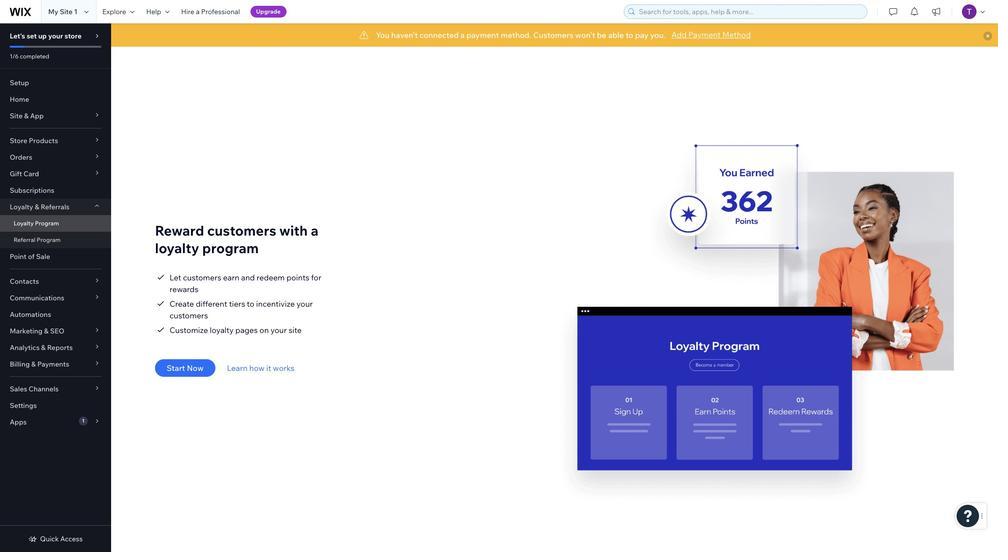 Task type: vqa. For each thing, say whether or not it's contained in the screenshot.
1st Grace from the bottom of the page
no



Task type: locate. For each thing, give the bounding box(es) containing it.
on
[[260, 326, 269, 335]]

program
[[35, 220, 59, 227], [37, 236, 61, 244]]

1 vertical spatial customers
[[183, 273, 221, 283]]

for
[[311, 273, 321, 283]]

customers up program
[[207, 222, 276, 239]]

2 vertical spatial your
[[271, 326, 287, 335]]

1 inside sidebar 'element'
[[82, 418, 84, 425]]

redeem
[[257, 273, 285, 283]]

site & app button
[[0, 108, 111, 124]]

communications button
[[0, 290, 111, 307]]

learn how it works
[[227, 364, 294, 373]]

customers
[[207, 222, 276, 239], [183, 273, 221, 283], [170, 311, 208, 321]]

site down home
[[10, 112, 23, 120]]

professional
[[201, 7, 240, 16]]

my site 1
[[48, 7, 77, 16]]

card
[[24, 170, 39, 178]]

you.
[[650, 30, 666, 40]]

loyalty inside dropdown button
[[10, 203, 33, 212]]

& right the billing
[[31, 360, 36, 369]]

Search for tools, apps, help & more... field
[[636, 5, 864, 19]]

1 vertical spatial your
[[297, 299, 313, 309]]

program down loyalty & referrals
[[35, 220, 59, 227]]

& for site
[[24, 112, 29, 120]]

help button
[[140, 0, 175, 23]]

gift card button
[[0, 166, 111, 182]]

0 vertical spatial a
[[196, 7, 200, 16]]

1 horizontal spatial 1
[[82, 418, 84, 425]]

loyalty left pages
[[210, 326, 234, 335]]

my
[[48, 7, 58, 16]]

1
[[74, 7, 77, 16], [82, 418, 84, 425]]

& left seo
[[44, 327, 49, 336]]

0 vertical spatial site
[[60, 7, 73, 16]]

0 horizontal spatial a
[[196, 7, 200, 16]]

automations link
[[0, 307, 111, 323]]

1/6
[[10, 53, 19, 60]]

loyalty down reward
[[155, 240, 199, 257]]

0 horizontal spatial loyalty
[[155, 240, 199, 257]]

learn how it works link
[[227, 363, 294, 374]]

0 horizontal spatial site
[[10, 112, 23, 120]]

& up loyalty program
[[35, 203, 39, 212]]

site right my
[[60, 7, 73, 16]]

1 horizontal spatial loyalty
[[210, 326, 234, 335]]

a left payment
[[461, 30, 465, 40]]

0 vertical spatial loyalty
[[155, 240, 199, 257]]

loyalty for loyalty & referrals
[[10, 203, 33, 212]]

loyalty program
[[14, 220, 59, 227]]

your right "on" at the bottom of page
[[271, 326, 287, 335]]

loyalty inside the "let customers earn and redeem points for rewards create different tiers to incentivize your customers customize loyalty pages on your site"
[[210, 326, 234, 335]]

analytics & reports
[[10, 344, 73, 352]]

1 vertical spatial to
[[247, 299, 254, 309]]

sale
[[36, 252, 50, 261]]

site & app
[[10, 112, 44, 120]]

contacts
[[10, 277, 39, 286]]

0 horizontal spatial to
[[247, 299, 254, 309]]

your
[[48, 32, 63, 40], [297, 299, 313, 309], [271, 326, 287, 335]]

payment
[[688, 30, 721, 39]]

reward
[[155, 222, 204, 239]]

program up sale
[[37, 236, 61, 244]]

referral program
[[14, 236, 61, 244]]

start now
[[167, 364, 204, 373]]

1 vertical spatial loyalty
[[14, 220, 34, 227]]

loyalty
[[10, 203, 33, 212], [14, 220, 34, 227]]

communications
[[10, 294, 64, 303]]

pay
[[635, 30, 649, 40]]

upgrade
[[256, 8, 281, 15]]

earn
[[223, 273, 239, 283]]

loyalty inside reward customers with a loyalty program
[[155, 240, 199, 257]]

works
[[273, 364, 294, 373]]

access
[[60, 535, 83, 544]]

upgrade button
[[250, 6, 286, 18]]

customers down create
[[170, 311, 208, 321]]

loyalty down subscriptions
[[10, 203, 33, 212]]

different
[[196, 299, 227, 309]]

2 vertical spatial a
[[311, 222, 318, 239]]

1 right my
[[74, 7, 77, 16]]

to left pay
[[626, 30, 633, 40]]

loyalty up referral
[[14, 220, 34, 227]]

2 horizontal spatial a
[[461, 30, 465, 40]]

& inside popup button
[[31, 360, 36, 369]]

your down points in the left of the page
[[297, 299, 313, 309]]

a for you haven't connected a payment method. customers won't be able to pay you.
[[461, 30, 465, 40]]

payment
[[467, 30, 499, 40]]

points
[[287, 273, 309, 283]]

0 vertical spatial your
[[48, 32, 63, 40]]

0 vertical spatial program
[[35, 220, 59, 227]]

sidebar element
[[0, 23, 111, 553]]

add payment method
[[672, 30, 751, 39]]

customers for with
[[207, 222, 276, 239]]

up
[[38, 32, 47, 40]]

your inside sidebar 'element'
[[48, 32, 63, 40]]

site
[[60, 7, 73, 16], [10, 112, 23, 120]]

1 vertical spatial loyalty
[[210, 326, 234, 335]]

& left app
[[24, 112, 29, 120]]

now
[[187, 364, 204, 373]]

quick
[[40, 535, 59, 544]]

1 horizontal spatial a
[[311, 222, 318, 239]]

alert
[[111, 23, 998, 47]]

settings
[[10, 402, 37, 410]]

loyalty
[[155, 240, 199, 257], [210, 326, 234, 335]]

create
[[170, 299, 194, 309]]

1 horizontal spatial site
[[60, 7, 73, 16]]

a for reward customers with a loyalty program
[[311, 222, 318, 239]]

customers inside reward customers with a loyalty program
[[207, 222, 276, 239]]

0 vertical spatial customers
[[207, 222, 276, 239]]

marketing & seo button
[[0, 323, 111, 340]]

gift
[[10, 170, 22, 178]]

to right tiers
[[247, 299, 254, 309]]

let's
[[10, 32, 25, 40]]

help
[[146, 7, 161, 16]]

it
[[266, 364, 271, 373]]

2 horizontal spatial your
[[297, 299, 313, 309]]

1 vertical spatial 1
[[82, 418, 84, 425]]

hire a professional link
[[175, 0, 246, 23]]

a right with
[[311, 222, 318, 239]]

you haven't connected a payment method. customers won't be able to pay you.
[[376, 30, 666, 40]]

point of sale
[[10, 252, 50, 261]]

1 vertical spatial program
[[37, 236, 61, 244]]

a
[[196, 7, 200, 16], [461, 30, 465, 40], [311, 222, 318, 239]]

orders
[[10, 153, 32, 162]]

0 vertical spatial loyalty
[[10, 203, 33, 212]]

0 vertical spatial to
[[626, 30, 633, 40]]

loyalty & referrals button
[[0, 199, 111, 215]]

1 horizontal spatial your
[[271, 326, 287, 335]]

automations
[[10, 310, 51, 319]]

customers up rewards
[[183, 273, 221, 283]]

&
[[24, 112, 29, 120], [35, 203, 39, 212], [44, 327, 49, 336], [41, 344, 46, 352], [31, 360, 36, 369]]

to inside the "let customers earn and redeem points for rewards create different tiers to incentivize your customers customize loyalty pages on your site"
[[247, 299, 254, 309]]

your right up
[[48, 32, 63, 40]]

0 horizontal spatial 1
[[74, 7, 77, 16]]

a right hire at the top
[[196, 7, 200, 16]]

a inside reward customers with a loyalty program
[[311, 222, 318, 239]]

& left reports on the left
[[41, 344, 46, 352]]

home
[[10, 95, 29, 104]]

0 horizontal spatial your
[[48, 32, 63, 40]]

1 down settings link
[[82, 418, 84, 425]]

referral
[[14, 236, 35, 244]]

1 vertical spatial a
[[461, 30, 465, 40]]

setup link
[[0, 75, 111, 91]]

to
[[626, 30, 633, 40], [247, 299, 254, 309]]

1 vertical spatial site
[[10, 112, 23, 120]]

contacts button
[[0, 273, 111, 290]]



Task type: describe. For each thing, give the bounding box(es) containing it.
quick access button
[[28, 535, 83, 544]]

subscriptions link
[[0, 182, 111, 199]]

and
[[241, 273, 255, 283]]

settings link
[[0, 398, 111, 414]]

channels
[[29, 385, 59, 394]]

of
[[28, 252, 35, 261]]

0 vertical spatial 1
[[74, 7, 77, 16]]

rewards
[[170, 285, 198, 294]]

sales channels button
[[0, 381, 111, 398]]

able
[[608, 30, 624, 40]]

site
[[289, 326, 302, 335]]

seo
[[50, 327, 64, 336]]

let
[[170, 273, 181, 283]]

loyalty program link
[[0, 215, 111, 232]]

be
[[597, 30, 606, 40]]

analytics & reports button
[[0, 340, 111, 356]]

store products
[[10, 136, 58, 145]]

method
[[722, 30, 751, 39]]

billing
[[10, 360, 30, 369]]

program for referral program
[[37, 236, 61, 244]]

referrals
[[41, 203, 69, 212]]

home link
[[0, 91, 111, 108]]

learn
[[227, 364, 248, 373]]

connected
[[420, 30, 459, 40]]

you
[[376, 30, 390, 40]]

& for loyalty
[[35, 203, 39, 212]]

incentivize
[[256, 299, 295, 309]]

set
[[27, 32, 37, 40]]

customers
[[533, 30, 574, 40]]

tiers
[[229, 299, 245, 309]]

customers for earn
[[183, 273, 221, 283]]

orders button
[[0, 149, 111, 166]]

products
[[29, 136, 58, 145]]

alert containing add payment method
[[111, 23, 998, 47]]

won't
[[575, 30, 595, 40]]

let's set up your store
[[10, 32, 82, 40]]

point of sale link
[[0, 249, 111, 265]]

loyalty & referrals
[[10, 203, 69, 212]]

1/6 completed
[[10, 53, 49, 60]]

app
[[30, 112, 44, 120]]

completed
[[20, 53, 49, 60]]

marketing
[[10, 327, 42, 336]]

how
[[249, 364, 265, 373]]

1 horizontal spatial to
[[626, 30, 633, 40]]

gift card
[[10, 170, 39, 178]]

apps
[[10, 418, 27, 427]]

store
[[10, 136, 27, 145]]

store products button
[[0, 133, 111, 149]]

marketing & seo
[[10, 327, 64, 336]]

sales channels
[[10, 385, 59, 394]]

subscriptions
[[10, 186, 54, 195]]

pages
[[235, 326, 258, 335]]

billing & payments button
[[0, 356, 111, 373]]

analytics
[[10, 344, 40, 352]]

& for marketing
[[44, 327, 49, 336]]

a inside "link"
[[196, 7, 200, 16]]

point
[[10, 252, 26, 261]]

site inside popup button
[[10, 112, 23, 120]]

program for loyalty program
[[35, 220, 59, 227]]

hire a professional
[[181, 7, 240, 16]]

setup
[[10, 78, 29, 87]]

with
[[279, 222, 308, 239]]

start
[[167, 364, 185, 373]]

customize
[[170, 326, 208, 335]]

store
[[65, 32, 82, 40]]

hire
[[181, 7, 194, 16]]

loyalty for loyalty program
[[14, 220, 34, 227]]

add payment method link
[[672, 29, 751, 40]]

payments
[[37, 360, 69, 369]]

& for billing
[[31, 360, 36, 369]]

add
[[672, 30, 687, 39]]

program
[[202, 240, 259, 257]]

let customers earn and redeem points for rewards create different tiers to incentivize your customers customize loyalty pages on your site
[[170, 273, 321, 335]]

2 vertical spatial customers
[[170, 311, 208, 321]]

sales
[[10, 385, 27, 394]]

referral program link
[[0, 232, 111, 249]]

reward customers with a loyalty program
[[155, 222, 318, 257]]

start now button
[[155, 360, 215, 377]]

& for analytics
[[41, 344, 46, 352]]

reports
[[47, 344, 73, 352]]



